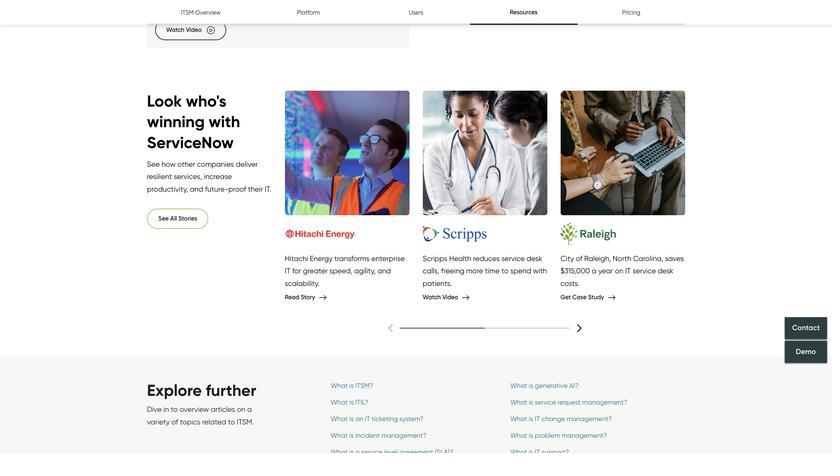 Task type: locate. For each thing, give the bounding box(es) containing it.
services
[[194, 2, 223, 11]]

problem
[[535, 432, 561, 440]]

with right the "spend"
[[534, 267, 547, 275]]

2 vertical spatial service
[[535, 399, 557, 407]]

1 horizontal spatial on
[[615, 267, 624, 275]]

1 vertical spatial and
[[378, 267, 391, 275]]

is for service
[[529, 399, 534, 407]]

articles
[[211, 405, 235, 414]]

1 vertical spatial desk
[[658, 267, 674, 275]]

with inside the look who's winning with servicenow
[[209, 112, 240, 132]]

it.
[[265, 185, 272, 193]]

who's
[[186, 91, 227, 111]]

other
[[178, 160, 195, 169]]

1 horizontal spatial with
[[534, 267, 547, 275]]

case
[[564, 90, 575, 96]]

0 horizontal spatial and
[[190, 185, 203, 193]]

what for what is an it ticketing system?
[[331, 415, 348, 423]]

a up itsm.
[[247, 405, 252, 414]]

0 horizontal spatial on
[[237, 405, 246, 414]]

story
[[291, 90, 302, 96]]

time
[[485, 267, 500, 275]]

watch
[[416, 90, 431, 96]]

1 vertical spatial a
[[247, 405, 252, 414]]

what for what is problem management?
[[511, 432, 528, 440]]

0 vertical spatial a
[[592, 267, 597, 275]]

1 vertical spatial on
[[237, 405, 246, 414]]

to
[[502, 267, 509, 275], [171, 405, 178, 414], [228, 418, 235, 426]]

desk up the "spend"
[[527, 254, 543, 263]]

watch video
[[416, 90, 444, 96]]

what is incident management?
[[331, 432, 427, 440]]

1 horizontal spatial and
[[378, 267, 391, 275]]

energy
[[310, 254, 333, 263]]

0 horizontal spatial service
[[502, 254, 525, 263]]

a left year
[[592, 267, 597, 275]]

1 horizontal spatial of
[[576, 254, 583, 263]]

what
[[331, 382, 348, 390], [511, 382, 528, 390], [331, 399, 348, 407], [511, 399, 528, 407], [331, 415, 348, 423], [511, 415, 528, 423], [331, 432, 348, 440], [511, 432, 528, 440]]

0 vertical spatial and
[[190, 185, 203, 193]]

itil?
[[356, 399, 369, 407]]

0 horizontal spatial to
[[171, 405, 178, 414]]

is left generative
[[529, 382, 534, 390]]

with down who's at the top of page
[[209, 112, 240, 132]]

is down what is generative ai? link
[[529, 399, 534, 407]]

greater
[[303, 267, 328, 275]]

costs.
[[561, 279, 580, 288]]

is left itsm?
[[350, 382, 354, 390]]

desk inside city of raleigh, north carolina, saves $315,000 a year on it service desk costs.
[[658, 267, 674, 275]]

and down enterprise
[[378, 267, 391, 275]]

north
[[613, 254, 632, 263]]

1 horizontal spatial desk
[[658, 267, 674, 275]]

with inside scripps health reduces service desk calls, freeing more time to spend with patients.
[[534, 267, 547, 275]]

study
[[576, 90, 588, 96]]

and
[[190, 185, 203, 193], [378, 267, 391, 275]]

calls,
[[423, 267, 440, 275]]

proof
[[229, 185, 246, 193]]

1 horizontal spatial to
[[228, 418, 235, 426]]

hitachi
[[285, 254, 308, 263]]

contact
[[793, 324, 821, 333]]

to right in
[[171, 405, 178, 414]]

service up the "spend"
[[502, 254, 525, 263]]

0 horizontal spatial desk
[[527, 254, 543, 263]]

of inside dive in to overview articles on a variety of topics related to itsm.
[[172, 418, 178, 426]]

get case study link
[[554, 90, 692, 301]]

0 vertical spatial service
[[502, 254, 525, 263]]

service down carolina,
[[633, 267, 657, 275]]

what is incident management? link
[[331, 432, 427, 440]]

ticketing
[[372, 415, 398, 423]]

is for generative
[[529, 382, 534, 390]]

explore further
[[147, 381, 257, 401]]

2 horizontal spatial to
[[502, 267, 509, 275]]

read story
[[278, 90, 302, 96]]

is for itil?
[[350, 399, 354, 407]]

scalability.
[[285, 279, 320, 288]]

a
[[592, 267, 597, 275], [247, 405, 252, 414]]

is left 'change'
[[529, 415, 534, 423]]

1 vertical spatial of
[[172, 418, 178, 426]]

it inside hitachi energy transforms enterprise it for greater speed, agility, and scalability.
[[285, 267, 291, 275]]

look
[[147, 91, 182, 111]]

of
[[576, 254, 583, 263], [172, 418, 178, 426]]

itsm?
[[356, 382, 373, 390]]

what for what is itil?
[[331, 399, 348, 407]]

desk
[[527, 254, 543, 263], [658, 267, 674, 275]]

is left the problem
[[529, 432, 534, 440]]

it down "north"
[[626, 267, 631, 275]]

incident
[[356, 432, 380, 440]]

see
[[147, 160, 160, 169]]

0 vertical spatial with
[[209, 112, 240, 132]]

on
[[615, 267, 624, 275], [237, 405, 246, 414]]

what is service request management?
[[511, 399, 628, 407]]

1 horizontal spatial service
[[535, 399, 557, 407]]

to left itsm.
[[228, 418, 235, 426]]

of right city
[[576, 254, 583, 263]]

1 vertical spatial to
[[171, 405, 178, 414]]

0 vertical spatial of
[[576, 254, 583, 263]]

is for an
[[350, 415, 354, 423]]

it left 'for'
[[285, 267, 291, 275]]

0 horizontal spatial a
[[247, 405, 252, 414]]

1 vertical spatial service
[[633, 267, 657, 275]]

for
[[293, 267, 301, 275]]

and inside hitachi energy transforms enterprise it for greater speed, agility, and scalability.
[[378, 267, 391, 275]]

what is itsm? link
[[331, 382, 373, 390]]

and inside the see how other companies deliver resilient services, increase productivity, and future-proof their it.
[[190, 185, 203, 193]]

and down services,
[[190, 185, 203, 193]]

is
[[350, 382, 354, 390], [529, 382, 534, 390], [350, 399, 354, 407], [529, 399, 534, 407], [350, 415, 354, 423], [529, 415, 534, 423], [350, 432, 354, 440], [529, 432, 534, 440]]

services,
[[174, 172, 202, 181]]

read story link
[[278, 90, 416, 301]]

is left itil?
[[350, 399, 354, 407]]

what for what is itsm?
[[331, 382, 348, 390]]

0 horizontal spatial of
[[172, 418, 178, 426]]

0 horizontal spatial with
[[209, 112, 240, 132]]

what is itil?
[[331, 399, 369, 407]]

what is itil? link
[[331, 399, 369, 407]]

2 horizontal spatial service
[[633, 267, 657, 275]]

management?
[[583, 399, 628, 407], [567, 415, 612, 423], [382, 432, 427, 440], [562, 432, 607, 440]]

on up itsm.
[[237, 405, 246, 414]]

health
[[450, 254, 472, 263]]

carolina,
[[634, 254, 664, 263]]

what is service request management? link
[[511, 399, 628, 407]]

how
[[162, 160, 176, 169]]

to right time
[[502, 267, 509, 275]]

service
[[502, 254, 525, 263], [633, 267, 657, 275], [535, 399, 557, 407]]

resilient
[[147, 172, 172, 181]]

what for what is service request management?
[[511, 399, 528, 407]]

service down what is generative ai? link
[[535, 399, 557, 407]]

1 vertical spatial with
[[534, 267, 547, 275]]

a inside dive in to overview articles on a variety of topics related to itsm.
[[247, 405, 252, 414]]

explore
[[147, 381, 202, 401]]

ai?
[[570, 382, 579, 390]]

1 horizontal spatial a
[[592, 267, 597, 275]]

on inside dive in to overview articles on a variety of topics related to itsm.
[[237, 405, 246, 414]]

is left an
[[350, 415, 354, 423]]

0 vertical spatial to
[[502, 267, 509, 275]]

is left incident
[[350, 432, 354, 440]]

of left topics
[[172, 418, 178, 426]]

2 vertical spatial to
[[228, 418, 235, 426]]

0 vertical spatial desk
[[527, 254, 543, 263]]

0 vertical spatial on
[[615, 267, 624, 275]]

what for what is it change management?
[[511, 415, 528, 423]]

desk down the saves
[[658, 267, 674, 275]]

on down "north"
[[615, 267, 624, 275]]

scalable
[[155, 2, 185, 11]]



Task type: describe. For each thing, give the bounding box(es) containing it.
what for what is incident management?
[[331, 432, 348, 440]]

in
[[164, 405, 169, 414]]

look who's winning with servicenow
[[147, 91, 240, 152]]

change
[[542, 415, 566, 423]]

demo
[[797, 347, 817, 356]]

what is generative ai?
[[511, 382, 579, 390]]

dive
[[147, 405, 162, 414]]

and for agility,
[[378, 267, 391, 275]]

what is generative ai? link
[[511, 382, 579, 390]]

scripps health reduces service desk calls, freeing more time to spend with patients.
[[423, 254, 547, 288]]

it left 'change'
[[535, 415, 540, 423]]

more
[[467, 267, 484, 275]]

it left services
[[187, 2, 193, 11]]

year
[[599, 267, 614, 275]]

scripps
[[423, 254, 448, 263]]

servicenow
[[147, 132, 234, 152]]

service inside scripps health reduces service desk calls, freeing more time to spend with patients.
[[502, 254, 525, 263]]

what is it change management? link
[[511, 415, 612, 423]]

future-
[[205, 185, 229, 193]]

is for it
[[529, 415, 534, 423]]

video
[[432, 90, 444, 96]]

on inside city of raleigh, north carolina, saves $315,000 a year on it service desk costs.
[[615, 267, 624, 275]]

desk inside scripps health reduces service desk calls, freeing more time to spend with patients.
[[527, 254, 543, 263]]

raleigh,
[[585, 254, 612, 263]]

winning
[[147, 112, 205, 132]]

is for incident
[[350, 432, 354, 440]]

request
[[558, 399, 581, 407]]

of inside city of raleigh, north carolina, saves $315,000 a year on it service desk costs.
[[576, 254, 583, 263]]

contact link
[[786, 317, 828, 339]]

generative
[[535, 382, 568, 390]]

a inside city of raleigh, north carolina, saves $315,000 a year on it service desk costs.
[[592, 267, 597, 275]]

system?
[[400, 415, 424, 423]]

is for itsm?
[[350, 382, 354, 390]]

get
[[554, 90, 562, 96]]

it right an
[[365, 415, 370, 423]]

watch video link
[[416, 90, 554, 301]]

hitachi energy transforms enterprise it for greater speed, agility, and scalability.
[[285, 254, 405, 288]]

speed,
[[330, 267, 353, 275]]

productivity,
[[147, 185, 188, 193]]

further
[[206, 381, 257, 401]]

what is an it ticketing system?
[[331, 415, 424, 423]]

what for what is generative ai?
[[511, 382, 528, 390]]

topics
[[180, 418, 201, 426]]

it inside city of raleigh, north carolina, saves $315,000 a year on it service desk costs.
[[626, 267, 631, 275]]

enterprise
[[372, 254, 405, 263]]

itsm.
[[237, 418, 254, 426]]

what is it change management?
[[511, 415, 612, 423]]

what is an it ticketing system? link
[[331, 415, 424, 423]]

get case study
[[554, 90, 588, 96]]

transforms
[[335, 254, 370, 263]]

an
[[356, 415, 364, 423]]

city of raleigh, north carolina, saves $315,000 a year on it service desk costs.
[[561, 254, 685, 288]]

agility,
[[355, 267, 376, 275]]

city
[[561, 254, 575, 263]]

and for productivity,
[[190, 185, 203, 193]]

see how other companies deliver resilient services, increase productivity, and future-proof their it.
[[147, 160, 272, 193]]

increase
[[204, 172, 232, 181]]

variety
[[147, 418, 170, 426]]

saves
[[666, 254, 685, 263]]

demo link
[[786, 341, 828, 363]]

$315,000
[[561, 267, 590, 275]]

read
[[278, 90, 290, 96]]

what is problem management? link
[[511, 432, 607, 440]]

service inside city of raleigh, north carolina, saves $315,000 a year on it service desk costs.
[[633, 267, 657, 275]]

overview
[[180, 405, 209, 414]]

their
[[248, 185, 263, 193]]

scalable it services
[[155, 2, 223, 11]]

patients.
[[423, 279, 452, 288]]

companies
[[197, 160, 234, 169]]

is for problem
[[529, 432, 534, 440]]

reduces
[[474, 254, 500, 263]]

to inside scripps health reduces service desk calls, freeing more time to spend with patients.
[[502, 267, 509, 275]]

what is itsm?
[[331, 382, 373, 390]]

freeing
[[442, 267, 465, 275]]

what is problem management?
[[511, 432, 607, 440]]

related
[[202, 418, 226, 426]]

dive in to overview articles on a variety of topics related to itsm.
[[147, 405, 254, 426]]

spend
[[511, 267, 532, 275]]

deliver
[[236, 160, 258, 169]]



Task type: vqa. For each thing, say whether or not it's contained in the screenshot.
certification to the right
no



